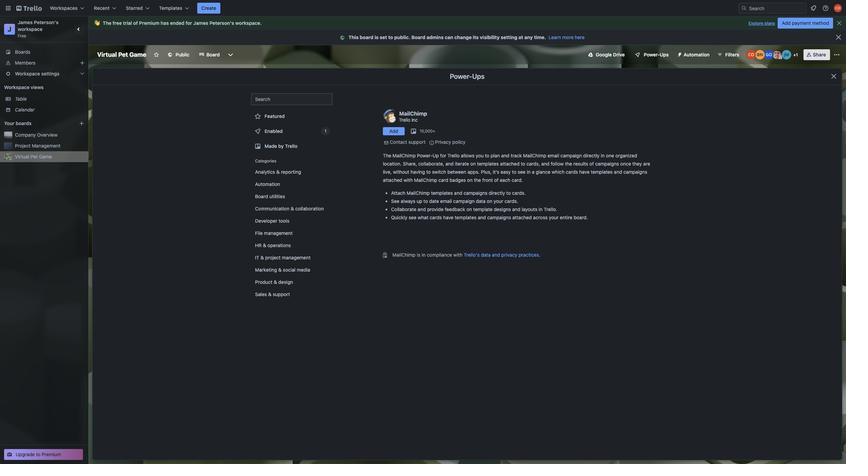 Task type: locate. For each thing, give the bounding box(es) containing it.
0 vertical spatial in
[[601, 153, 605, 159]]

sm image left board
[[339, 34, 349, 41]]

learn
[[549, 34, 562, 40]]

& left social at the bottom
[[279, 267, 282, 273]]

1 horizontal spatial automation
[[684, 52, 710, 58]]

cards down provide
[[430, 215, 442, 221]]

1 horizontal spatial cards
[[566, 169, 579, 175]]

Search text field
[[251, 93, 333, 106]]

1 vertical spatial workspace
[[4, 84, 29, 90]]

your down trello.
[[549, 215, 559, 221]]

0 vertical spatial of
[[133, 20, 138, 26]]

power-ups inside button
[[644, 52, 669, 58]]

+ right jeremy miller (jeremymiller198) image at the right of the page
[[794, 52, 797, 58]]

board inside board utilities link
[[255, 194, 268, 199]]

0 vertical spatial for
[[186, 20, 192, 26]]

analytics & reporting
[[255, 169, 301, 175]]

in left one
[[601, 153, 605, 159]]

1 horizontal spatial christina overa (christinaovera) image
[[835, 4, 843, 12]]

policy
[[453, 139, 466, 145]]

google drive
[[596, 52, 625, 58]]

& right it
[[261, 255, 264, 261]]

boards
[[16, 120, 32, 126]]

1 horizontal spatial premium
[[139, 20, 160, 26]]

0 horizontal spatial premium
[[42, 452, 61, 458]]

0 horizontal spatial james
[[18, 19, 33, 25]]

campaign up feedback
[[454, 198, 475, 204]]

workspace down members
[[15, 71, 40, 77]]

on left template
[[467, 207, 472, 212]]

0 horizontal spatial virtual pet game
[[15, 154, 52, 160]]

0 vertical spatial premium
[[139, 20, 160, 26]]

your
[[494, 198, 504, 204], [549, 215, 559, 221]]

mailchimp
[[400, 110, 428, 117], [393, 153, 416, 159], [524, 153, 547, 159], [414, 177, 438, 183], [407, 190, 430, 196]]

premium right 'upgrade'
[[42, 452, 61, 458]]

mailchimp up up at the top of page
[[407, 190, 430, 196]]

analytics
[[255, 169, 275, 175]]

1 horizontal spatial support
[[409, 139, 426, 145]]

automation
[[684, 52, 710, 58], [255, 181, 280, 187]]

the right the 👋
[[103, 20, 111, 26]]

game down management
[[39, 154, 52, 160]]

trello up iterate
[[448, 153, 460, 159]]

directly
[[584, 153, 600, 159], [489, 190, 506, 196]]

enabled
[[265, 128, 283, 134]]

& inside hr & operations link
[[263, 243, 266, 248]]

trello.
[[544, 207, 558, 212]]

james
[[18, 19, 33, 25], [193, 20, 208, 26]]

+ 1
[[794, 52, 799, 58]]

trello left inc
[[399, 117, 411, 123]]

have down feedback
[[444, 215, 454, 221]]

for inside the mailchimp power-up for trello allows you to plan and track mailchimp email campaign directly in one organized location. share, collaborate, and iterate on templates attached to cards, and follow the results of campaigns once they are live, without having to switch between apps. plus, it's easy to see in a glance which cards have templates and campaigns attached with mailchimp card badges on the front of each card.
[[441, 153, 447, 159]]

1 horizontal spatial board
[[255, 194, 268, 199]]

0 horizontal spatial see
[[409, 215, 417, 221]]

campaign inside attach mailchimp templates and campaigns directly to cards. see always up to date email campaign data on your cards. collaborate and provide feedback on template designs and layouts in trello. quickly see what cards have templates and campaigns attached across your entire board.
[[454, 198, 475, 204]]

2 horizontal spatial trello
[[448, 153, 460, 159]]

0 vertical spatial add
[[783, 20, 791, 26]]

cards down results
[[566, 169, 579, 175]]

workspaces button
[[46, 3, 89, 14]]

board left customize views image
[[207, 52, 220, 58]]

campaigns
[[596, 161, 620, 167], [624, 169, 648, 175], [464, 190, 488, 196], [488, 215, 512, 221]]

& left design
[[274, 279, 277, 285]]

this
[[349, 34, 359, 40]]

0 horizontal spatial board
[[207, 52, 220, 58]]

0 horizontal spatial email
[[441, 198, 452, 204]]

more
[[563, 34, 574, 40]]

0 horizontal spatial cards
[[430, 215, 442, 221]]

board inside board link
[[207, 52, 220, 58]]

ups
[[660, 52, 669, 58], [473, 72, 485, 80]]

0 horizontal spatial 1
[[325, 129, 327, 134]]

campaigns up data
[[464, 190, 488, 196]]

0 horizontal spatial peterson's
[[34, 19, 59, 25]]

email right the date
[[441, 198, 452, 204]]

pet down the project management
[[31, 154, 38, 160]]

0 horizontal spatial for
[[186, 20, 192, 26]]

and down template
[[478, 215, 486, 221]]

support down design
[[273, 292, 290, 297]]

board for board
[[207, 52, 220, 58]]

template
[[474, 207, 493, 212]]

cards. down card.
[[513, 190, 526, 196]]

1 vertical spatial trello
[[285, 143, 298, 149]]

create
[[202, 5, 217, 11]]

email inside the mailchimp power-up for trello allows you to plan and track mailchimp email campaign directly in one organized location. share, collaborate, and iterate on templates attached to cards, and follow the results of campaigns once they are live, without having to switch between apps. plus, it's easy to see in a glance which cards have templates and campaigns attached with mailchimp card badges on the front of each card.
[[548, 153, 560, 159]]

automation left filters button
[[684, 52, 710, 58]]

ben nelson (bennelson96) image
[[756, 50, 765, 60]]

0 vertical spatial have
[[580, 169, 590, 175]]

1 horizontal spatial the
[[383, 153, 392, 159]]

the
[[103, 20, 111, 26], [383, 153, 392, 159]]

boards
[[15, 49, 30, 55]]

2 vertical spatial trello
[[448, 153, 460, 159]]

2 vertical spatial of
[[495, 177, 499, 183]]

& for marketing
[[279, 267, 282, 273]]

add inside button
[[390, 128, 399, 134]]

peterson's inside james peterson's workspace free
[[34, 19, 59, 25]]

0 vertical spatial power-ups
[[644, 52, 669, 58]]

mailchimp down having
[[414, 177, 438, 183]]

management down hr & operations link
[[282, 255, 311, 261]]

which
[[552, 169, 565, 175]]

campaigns down they
[[624, 169, 648, 175]]

attached up easy
[[501, 161, 520, 167]]

j link
[[4, 24, 15, 35]]

to right up at the top of page
[[424, 198, 428, 204]]

sales
[[255, 292, 267, 297]]

1 horizontal spatial 1
[[797, 52, 799, 58]]

1 vertical spatial directly
[[489, 190, 506, 196]]

1 vertical spatial power-ups
[[450, 72, 485, 80]]

1 vertical spatial email
[[441, 198, 452, 204]]

and down badges
[[455, 190, 463, 196]]

0 vertical spatial virtual
[[97, 51, 117, 58]]

1 horizontal spatial in
[[539, 207, 543, 212]]

drive
[[614, 52, 625, 58]]

the right follow
[[566, 161, 573, 167]]

2 vertical spatial power-
[[417, 153, 433, 159]]

0 notifications image
[[810, 4, 818, 12]]

file
[[255, 230, 263, 236]]

& right analytics on the top left of the page
[[277, 169, 280, 175]]

filters
[[726, 52, 740, 58]]

in left a on the right top of the page
[[527, 169, 531, 175]]

the up location.
[[383, 153, 392, 159]]

1 horizontal spatial for
[[441, 153, 447, 159]]

game inside text field
[[129, 51, 146, 58]]

to down each
[[507, 190, 511, 196]]

visibility
[[480, 34, 500, 40]]

wave image
[[94, 20, 100, 26]]

0 vertical spatial game
[[129, 51, 146, 58]]

star or unstar board image
[[154, 52, 159, 58]]

management
[[264, 230, 293, 236], [282, 255, 311, 261]]

2 vertical spatial board
[[255, 194, 268, 199]]

board left utilities
[[255, 194, 268, 199]]

1 horizontal spatial virtual pet game
[[97, 51, 146, 58]]

sm image
[[675, 49, 684, 59]]

sm image down add button on the left top
[[383, 140, 390, 146]]

power- inside the mailchimp power-up for trello allows you to plan and track mailchimp email campaign directly in one organized location. share, collaborate, and iterate on templates attached to cards, and follow the results of campaigns once they are live, without having to switch between apps. plus, it's easy to see in a glance which cards have templates and campaigns attached with mailchimp card badges on the front of each card.
[[417, 153, 433, 159]]

premium
[[139, 20, 160, 26], [42, 452, 61, 458]]

1 vertical spatial campaign
[[454, 198, 475, 204]]

1 horizontal spatial power-ups
[[644, 52, 669, 58]]

to inside upgrade to premium link
[[36, 452, 40, 458]]

1 horizontal spatial virtual
[[97, 51, 117, 58]]

board link
[[195, 49, 224, 60]]

1 horizontal spatial pet
[[118, 51, 128, 58]]

the inside banner
[[103, 20, 111, 26]]

attached down live,
[[383, 177, 403, 183]]

product & design
[[255, 279, 293, 285]]

trello
[[399, 117, 411, 123], [285, 143, 298, 149], [448, 153, 460, 159]]

social
[[283, 267, 296, 273]]

christina overa (christinaovera) image
[[835, 4, 843, 12], [747, 50, 757, 60]]

0 vertical spatial see
[[518, 169, 526, 175]]

templates down feedback
[[455, 215, 477, 221]]

back to home image
[[16, 3, 42, 14]]

& inside marketing & social media link
[[279, 267, 282, 273]]

1 horizontal spatial +
[[794, 52, 797, 58]]

have down results
[[580, 169, 590, 175]]

virtual down wave image
[[97, 51, 117, 58]]

campaign inside the mailchimp power-up for trello allows you to plan and track mailchimp email campaign directly in one organized location. share, collaborate, and iterate on templates attached to cards, and follow the results of campaigns once they are live, without having to switch between apps. plus, it's easy to see in a glance which cards have templates and campaigns attached with mailchimp card badges on the front of each card.
[[561, 153, 582, 159]]

1 vertical spatial christina overa (christinaovera) image
[[747, 50, 757, 60]]

trello right by
[[285, 143, 298, 149]]

the down apps.
[[474, 177, 481, 183]]

screenshot image
[[383, 227, 656, 401]]

workspace up table
[[4, 84, 29, 90]]

1
[[797, 52, 799, 58], [325, 129, 327, 134]]

premium left the has
[[139, 20, 160, 26]]

directly up results
[[584, 153, 600, 159]]

1 horizontal spatial peterson's
[[210, 20, 234, 26]]

1 vertical spatial 1
[[325, 129, 327, 134]]

& inside the communication & collaboration link
[[291, 206, 294, 212]]

& inside 'product & design' link
[[274, 279, 277, 285]]

entire
[[560, 215, 573, 221]]

1 horizontal spatial game
[[129, 51, 146, 58]]

workspace inside workspace settings popup button
[[15, 71, 40, 77]]

0 vertical spatial power-
[[644, 52, 660, 58]]

& for sales
[[268, 292, 272, 297]]

results
[[574, 161, 589, 167]]

glance
[[536, 169, 551, 175]]

christina overa (christinaovera) image right open information menu icon
[[835, 4, 843, 12]]

contact support link
[[390, 139, 426, 145]]

virtual
[[97, 51, 117, 58], [15, 154, 29, 160]]

0 horizontal spatial of
[[133, 20, 138, 26]]

10,000
[[420, 129, 433, 134]]

developer tools link
[[251, 216, 333, 227]]

james up free
[[18, 19, 33, 25]]

and left layouts
[[513, 207, 521, 212]]

1 vertical spatial of
[[590, 161, 594, 167]]

card.
[[512, 177, 523, 183]]

1 horizontal spatial workspace
[[235, 20, 260, 26]]

0 vertical spatial the
[[566, 161, 573, 167]]

marketing & social media link
[[251, 265, 333, 276]]

your up designs
[[494, 198, 504, 204]]

add inside button
[[783, 20, 791, 26]]

& inside sales & support link
[[268, 292, 272, 297]]

1 vertical spatial virtual
[[15, 154, 29, 160]]

1 horizontal spatial directly
[[584, 153, 600, 159]]

& inside it & project management link
[[261, 255, 264, 261]]

free
[[113, 20, 122, 26]]

privacy policy link
[[435, 139, 466, 145]]

product & design link
[[251, 277, 333, 288]]

0 horizontal spatial directly
[[489, 190, 506, 196]]

share,
[[403, 161, 417, 167]]

2 horizontal spatial sm image
[[429, 140, 435, 146]]

to right set
[[389, 34, 393, 40]]

in up across
[[539, 207, 543, 212]]

virtual pet game down the project management
[[15, 154, 52, 160]]

1 horizontal spatial sm image
[[383, 140, 390, 146]]

the inside the mailchimp power-up for trello allows you to plan and track mailchimp email campaign directly in one organized location. share, collaborate, and iterate on templates attached to cards, and follow the results of campaigns once they are live, without having to switch between apps. plus, it's easy to see in a glance which cards have templates and campaigns attached with mailchimp card badges on the front of each card.
[[383, 153, 392, 159]]

board
[[412, 34, 426, 40], [207, 52, 220, 58], [255, 194, 268, 199]]

recent
[[94, 5, 110, 11]]

is
[[375, 34, 379, 40]]

templates up the date
[[431, 190, 453, 196]]

1 horizontal spatial see
[[518, 169, 526, 175]]

1 horizontal spatial add
[[783, 20, 791, 26]]

sm image
[[339, 34, 349, 41], [383, 140, 390, 146], [429, 140, 435, 146]]

0 horizontal spatial campaign
[[454, 198, 475, 204]]

add up contact
[[390, 128, 399, 134]]

1 horizontal spatial have
[[580, 169, 590, 175]]

cards. up designs
[[505, 198, 519, 204]]

0 vertical spatial workspace
[[235, 20, 260, 26]]

management
[[32, 143, 61, 149]]

1 vertical spatial for
[[441, 153, 447, 159]]

explore plans
[[749, 21, 776, 26]]

sm image down '10,000 +'
[[429, 140, 435, 146]]

james down the create button
[[193, 20, 208, 26]]

0 horizontal spatial ups
[[473, 72, 485, 80]]

& inside analytics & reporting link
[[277, 169, 280, 175]]

banner
[[88, 16, 847, 30]]

virtual inside text field
[[97, 51, 117, 58]]

mailchimp up inc
[[400, 110, 428, 117]]

board right public.
[[412, 34, 426, 40]]

see left 'what' on the top of page
[[409, 215, 417, 221]]

1 vertical spatial power-
[[450, 72, 473, 80]]

project management
[[15, 143, 61, 149]]

board for board utilities
[[255, 194, 268, 199]]

peterson's
[[34, 19, 59, 25], [210, 20, 234, 26]]

starred button
[[122, 3, 154, 14]]

virtual pet game down free
[[97, 51, 146, 58]]

your boards with 3 items element
[[4, 119, 69, 128]]

campaign up results
[[561, 153, 582, 159]]

0 vertical spatial campaign
[[561, 153, 582, 159]]

attached down layouts
[[513, 215, 532, 221]]

power- inside button
[[644, 52, 660, 58]]

hr
[[255, 243, 262, 248]]

2 horizontal spatial board
[[412, 34, 426, 40]]

see up card.
[[518, 169, 526, 175]]

starred
[[126, 5, 143, 11]]

0 vertical spatial support
[[409, 139, 426, 145]]

0 horizontal spatial christina overa (christinaovera) image
[[747, 50, 757, 60]]

workspace for workspace views
[[4, 84, 29, 90]]

pet down trial
[[118, 51, 128, 58]]

0 horizontal spatial the
[[103, 20, 111, 26]]

this board is set to public. board admins can change its visibility setting at any time. learn more here
[[349, 34, 585, 40]]

1 vertical spatial the
[[383, 153, 392, 159]]

on down apps.
[[468, 177, 473, 183]]

show menu image
[[834, 51, 841, 58]]

1 vertical spatial pet
[[31, 154, 38, 160]]

& down board utilities link
[[291, 206, 294, 212]]

0 horizontal spatial workspace
[[18, 26, 43, 32]]

christina overa (christinaovera) image left gary orlando (garyorlando) image
[[747, 50, 757, 60]]

at
[[519, 34, 524, 40]]

1 vertical spatial +
[[433, 129, 436, 134]]

0 vertical spatial cards.
[[513, 190, 526, 196]]

j
[[8, 25, 11, 33]]

of right results
[[590, 161, 594, 167]]

workspace inside james peterson's workspace free
[[18, 26, 43, 32]]

marketing
[[255, 267, 277, 273]]

board utilities link
[[251, 191, 333, 202]]

virtual down project
[[15, 154, 29, 160]]

automation inside button
[[684, 52, 710, 58]]

1 vertical spatial cards
[[430, 215, 442, 221]]

0 horizontal spatial have
[[444, 215, 454, 221]]

to right 'upgrade'
[[36, 452, 40, 458]]

directly inside attach mailchimp templates and campaigns directly to cards. see always up to date email campaign data on your cards. collaborate and provide feedback on template designs and layouts in trello. quickly see what cards have templates and campaigns attached across your entire board.
[[489, 190, 506, 196]]

workspace settings button
[[0, 68, 88, 79]]

for right the 'up'
[[441, 153, 447, 159]]

by
[[279, 143, 284, 149]]

directly down each
[[489, 190, 506, 196]]

0 horizontal spatial power-
[[417, 153, 433, 159]]

1 vertical spatial board
[[207, 52, 220, 58]]

+
[[794, 52, 797, 58], [433, 129, 436, 134]]

upgrade
[[16, 452, 35, 458]]

in inside attach mailchimp templates and campaigns directly to cards. see always up to date email campaign data on your cards. collaborate and provide feedback on template designs and layouts in trello. quickly see what cards have templates and campaigns attached across your entire board.
[[539, 207, 543, 212]]

1 vertical spatial ups
[[473, 72, 485, 80]]

+ up privacy
[[433, 129, 436, 134]]

of right trial
[[133, 20, 138, 26]]

its
[[473, 34, 479, 40]]

search image
[[742, 5, 747, 11]]

peterson's inside banner
[[210, 20, 234, 26]]

google
[[596, 52, 612, 58]]

0 horizontal spatial in
[[527, 169, 531, 175]]

email
[[548, 153, 560, 159], [441, 198, 452, 204]]

campaigns down one
[[596, 161, 620, 167]]

1 horizontal spatial campaign
[[561, 153, 582, 159]]

having
[[411, 169, 425, 175]]

communication & collaboration
[[255, 206, 324, 212]]

date
[[430, 198, 439, 204]]

attach mailchimp templates and campaigns directly to cards. see always up to date email campaign data on your cards. collaborate and provide feedback on template designs and layouts in trello. quickly see what cards have templates and campaigns attached across your entire board.
[[391, 190, 588, 221]]

up
[[417, 198, 423, 204]]

cards.
[[513, 190, 526, 196], [505, 198, 519, 204]]

email for mailchimp
[[548, 153, 560, 159]]

2 vertical spatial attached
[[513, 215, 532, 221]]

management up the operations
[[264, 230, 293, 236]]

peterson's down the create button
[[210, 20, 234, 26]]

templates down one
[[591, 169, 613, 175]]

peterson's down back to home image
[[34, 19, 59, 25]]

1 vertical spatial premium
[[42, 452, 61, 458]]

support down 10,000
[[409, 139, 426, 145]]

campaign for data
[[454, 198, 475, 204]]

email inside attach mailchimp templates and campaigns directly to cards. see always up to date email campaign data on your cards. collaborate and provide feedback on template designs and layouts in trello. quickly see what cards have templates and campaigns attached across your entire board.
[[441, 198, 452, 204]]

automation up board utilities in the left of the page
[[255, 181, 280, 187]]



Task type: describe. For each thing, give the bounding box(es) containing it.
1 horizontal spatial the
[[566, 161, 573, 167]]

mailchimp up share, at top
[[393, 153, 416, 159]]

0 horizontal spatial sm image
[[339, 34, 349, 41]]

explore plans button
[[749, 19, 776, 28]]

Board name text field
[[94, 49, 150, 60]]

james peterson (jamespeterson93) image
[[774, 50, 783, 60]]

views
[[31, 84, 44, 90]]

table link
[[15, 96, 84, 102]]

layouts
[[522, 207, 538, 212]]

0 horizontal spatial pet
[[31, 154, 38, 160]]

1 vertical spatial automation
[[255, 181, 280, 187]]

templates up plus,
[[478, 161, 499, 167]]

have inside attach mailchimp templates and campaigns directly to cards. see always up to date email campaign data on your cards. collaborate and provide feedback on template designs and layouts in trello. quickly see what cards have templates and campaigns attached across your entire board.
[[444, 215, 454, 221]]

once
[[621, 161, 632, 167]]

track
[[511, 153, 522, 159]]

your
[[4, 120, 14, 126]]

board.
[[574, 215, 588, 221]]

upgrade to premium link
[[4, 450, 83, 461]]

company
[[15, 132, 36, 138]]

workspace navigation collapse icon image
[[74, 25, 84, 34]]

👋 the free trial of premium has ended for james peterson's workspace .
[[94, 20, 262, 26]]

0 horizontal spatial +
[[433, 129, 436, 134]]

premium inside upgrade to premium link
[[42, 452, 61, 458]]

mailchimp inside attach mailchimp templates and campaigns directly to cards. see always up to date email campaign data on your cards. collaborate and provide feedback on template designs and layouts in trello. quickly see what cards have templates and campaigns attached across your entire board.
[[407, 190, 430, 196]]

can
[[445, 34, 454, 40]]

easy
[[501, 169, 511, 175]]

free
[[18, 33, 26, 38]]

& for hr
[[263, 243, 266, 248]]

trial
[[123, 20, 132, 26]]

workspace for workspace settings
[[15, 71, 40, 77]]

developer tools
[[255, 218, 290, 224]]

contact support
[[390, 139, 426, 145]]

table
[[15, 96, 27, 102]]

attach
[[391, 190, 406, 196]]

1 vertical spatial management
[[282, 255, 311, 261]]

time.
[[534, 34, 547, 40]]

featured link
[[251, 110, 333, 123]]

virtual pet game link
[[15, 154, 84, 160]]

public
[[176, 52, 190, 58]]

and up glance
[[542, 161, 550, 167]]

workspace views
[[4, 84, 44, 90]]

1 vertical spatial in
[[527, 169, 531, 175]]

a
[[532, 169, 535, 175]]

set
[[380, 34, 387, 40]]

this member is an admin of this board. image
[[780, 57, 783, 60]]

communication & collaboration link
[[251, 204, 333, 214]]

mailchimp trello inc
[[399, 110, 428, 123]]

christina overa (christinaovera) image inside primary element
[[835, 4, 843, 12]]

email for date
[[441, 198, 452, 204]]

& for analytics
[[277, 169, 280, 175]]

mailchimp up cards,
[[524, 153, 547, 159]]

and right plan
[[502, 153, 510, 159]]

james inside james peterson's workspace free
[[18, 19, 33, 25]]

see inside attach mailchimp templates and campaigns directly to cards. see always up to date email campaign data on your cards. collaborate and provide feedback on template designs and layouts in trello. quickly see what cards have templates and campaigns attached across your entire board.
[[409, 215, 417, 221]]

to down collaborate,
[[427, 169, 431, 175]]

organized
[[616, 153, 638, 159]]

board
[[360, 34, 374, 40]]

open information menu image
[[823, 5, 830, 12]]

share button
[[804, 49, 831, 60]]

data
[[476, 198, 486, 204]]

0 vertical spatial 1
[[797, 52, 799, 58]]

gary orlando (garyorlando) image
[[765, 50, 774, 60]]

file management
[[255, 230, 293, 236]]

virtual pet game inside text field
[[97, 51, 146, 58]]

1 horizontal spatial your
[[549, 215, 559, 221]]

primary element
[[0, 0, 847, 16]]

to right easy
[[512, 169, 517, 175]]

Search field
[[747, 3, 807, 13]]

inc
[[412, 117, 418, 123]]

file management link
[[251, 228, 333, 239]]

admins
[[427, 34, 444, 40]]

hr & operations link
[[251, 240, 333, 251]]

product
[[255, 279, 273, 285]]

1 vertical spatial game
[[39, 154, 52, 160]]

0 vertical spatial +
[[794, 52, 797, 58]]

attached inside attach mailchimp templates and campaigns directly to cards. see always up to date email campaign data on your cards. collaborate and provide feedback on template designs and layouts in trello. quickly see what cards have templates and campaigns attached across your entire board.
[[513, 215, 532, 221]]

marketing & social media
[[255, 267, 310, 273]]

tools
[[279, 218, 290, 224]]

switch
[[432, 169, 447, 175]]

each
[[500, 177, 511, 183]]

workspace inside banner
[[235, 20, 260, 26]]

public button
[[163, 49, 194, 60]]

1 vertical spatial cards.
[[505, 198, 519, 204]]

add for add
[[390, 128, 399, 134]]

add board image
[[79, 121, 84, 126]]

2 horizontal spatial of
[[590, 161, 594, 167]]

design
[[279, 279, 293, 285]]

are
[[644, 161, 651, 167]]

analytics & reporting link
[[251, 167, 333, 178]]

to left cards,
[[521, 161, 526, 167]]

0 horizontal spatial the
[[474, 177, 481, 183]]

see inside the mailchimp power-up for trello allows you to plan and track mailchimp email campaign directly in one organized location. share, collaborate, and iterate on templates attached to cards, and follow the results of campaigns once they are live, without having to switch between apps. plus, it's easy to see in a glance which cards have templates and campaigns attached with mailchimp card badges on the front of each card.
[[518, 169, 526, 175]]

mailchimp inside mailchimp trello inc
[[400, 110, 428, 117]]

0 horizontal spatial support
[[273, 292, 290, 297]]

1 vertical spatial attached
[[383, 177, 403, 183]]

jeremy miller (jeremymiller198) image
[[782, 50, 792, 60]]

and up between
[[446, 161, 454, 167]]

and down once
[[615, 169, 623, 175]]

your boards
[[4, 120, 32, 126]]

👋
[[94, 20, 100, 26]]

2 horizontal spatial in
[[601, 153, 605, 159]]

trello inside the mailchimp power-up for trello allows you to plan and track mailchimp email campaign directly in one organized location. share, collaborate, and iterate on templates attached to cards, and follow the results of campaigns once they are live, without having to switch between apps. plus, it's easy to see in a glance which cards have templates and campaigns attached with mailchimp card badges on the front of each card.
[[448, 153, 460, 159]]

for inside banner
[[186, 20, 192, 26]]

contact
[[390, 139, 408, 145]]

0 vertical spatial attached
[[501, 161, 520, 167]]

without
[[393, 169, 410, 175]]

always
[[401, 198, 416, 204]]

cards inside the mailchimp power-up for trello allows you to plan and track mailchimp email campaign directly in one organized location. share, collaborate, and iterate on templates attached to cards, and follow the results of campaigns once they are live, without having to switch between apps. plus, it's easy to see in a glance which cards have templates and campaigns attached with mailchimp card badges on the front of each card.
[[566, 169, 579, 175]]

designs
[[494, 207, 511, 212]]

have inside the mailchimp power-up for trello allows you to plan and track mailchimp email campaign directly in one organized location. share, collaborate, and iterate on templates attached to cards, and follow the results of campaigns once they are live, without having to switch between apps. plus, it's easy to see in a glance which cards have templates and campaigns attached with mailchimp card badges on the front of each card.
[[580, 169, 590, 175]]

calendar
[[15, 107, 35, 113]]

project
[[265, 255, 281, 261]]

any
[[525, 34, 533, 40]]

card
[[439, 177, 449, 183]]

public.
[[395, 34, 411, 40]]

overview
[[37, 132, 58, 138]]

banner containing 👋
[[88, 16, 847, 30]]

iterate
[[455, 161, 469, 167]]

campaign for directly
[[561, 153, 582, 159]]

payment
[[793, 20, 812, 26]]

collaborate,
[[419, 161, 445, 167]]

trello inside mailchimp trello inc
[[399, 117, 411, 123]]

the mailchimp power-up for trello allows you to plan and track mailchimp email campaign directly in one organized location. share, collaborate, and iterate on templates attached to cards, and follow the results of campaigns once they are live, without having to switch between apps. plus, it's easy to see in a glance which cards have templates and campaigns attached with mailchimp card badges on the front of each card.
[[383, 153, 651, 183]]

& for communication
[[291, 206, 294, 212]]

add for add payment method
[[783, 20, 791, 26]]

james inside banner
[[193, 20, 208, 26]]

add payment method
[[783, 20, 830, 26]]

media
[[297, 267, 310, 273]]

on right data
[[487, 198, 493, 204]]

they
[[633, 161, 643, 167]]

and up 'what' on the top of page
[[418, 207, 426, 212]]

sales & support
[[255, 292, 290, 297]]

1 vertical spatial virtual pet game
[[15, 154, 52, 160]]

0 vertical spatial board
[[412, 34, 426, 40]]

on up apps.
[[471, 161, 476, 167]]

reporting
[[281, 169, 301, 175]]

to right 'you' at the right of the page
[[485, 153, 490, 159]]

it's
[[493, 169, 500, 175]]

google drive icon image
[[589, 52, 594, 57]]

directly inside the mailchimp power-up for trello allows you to plan and track mailchimp email campaign directly in one organized location. share, collaborate, and iterate on templates attached to cards, and follow the results of campaigns once they are live, without having to switch between apps. plus, it's easy to see in a glance which cards have templates and campaigns attached with mailchimp card badges on the front of each card.
[[584, 153, 600, 159]]

you
[[476, 153, 484, 159]]

cards inside attach mailchimp templates and campaigns directly to cards. see always up to date email campaign data on your cards. collaborate and provide feedback on template designs and layouts in trello. quickly see what cards have templates and campaigns attached across your entire board.
[[430, 215, 442, 221]]

of inside banner
[[133, 20, 138, 26]]

& for product
[[274, 279, 277, 285]]

location.
[[383, 161, 402, 167]]

add payment method button
[[779, 18, 834, 29]]

0 horizontal spatial your
[[494, 198, 504, 204]]

campaigns down designs
[[488, 215, 512, 221]]

method
[[813, 20, 830, 26]]

between
[[448, 169, 467, 175]]

customize views image
[[227, 51, 234, 58]]

0 horizontal spatial trello
[[285, 143, 298, 149]]

& for it
[[261, 255, 264, 261]]

1 horizontal spatial of
[[495, 177, 499, 183]]

0 vertical spatial management
[[264, 230, 293, 236]]

ups inside button
[[660, 52, 669, 58]]

board utilities
[[255, 194, 285, 199]]

company overview link
[[15, 132, 84, 139]]

premium inside banner
[[139, 20, 160, 26]]

pet inside text field
[[118, 51, 128, 58]]

change
[[455, 34, 472, 40]]

ended
[[170, 20, 185, 26]]



Task type: vqa. For each thing, say whether or not it's contained in the screenshot.
Communication & collaboration link on the left of the page
yes



